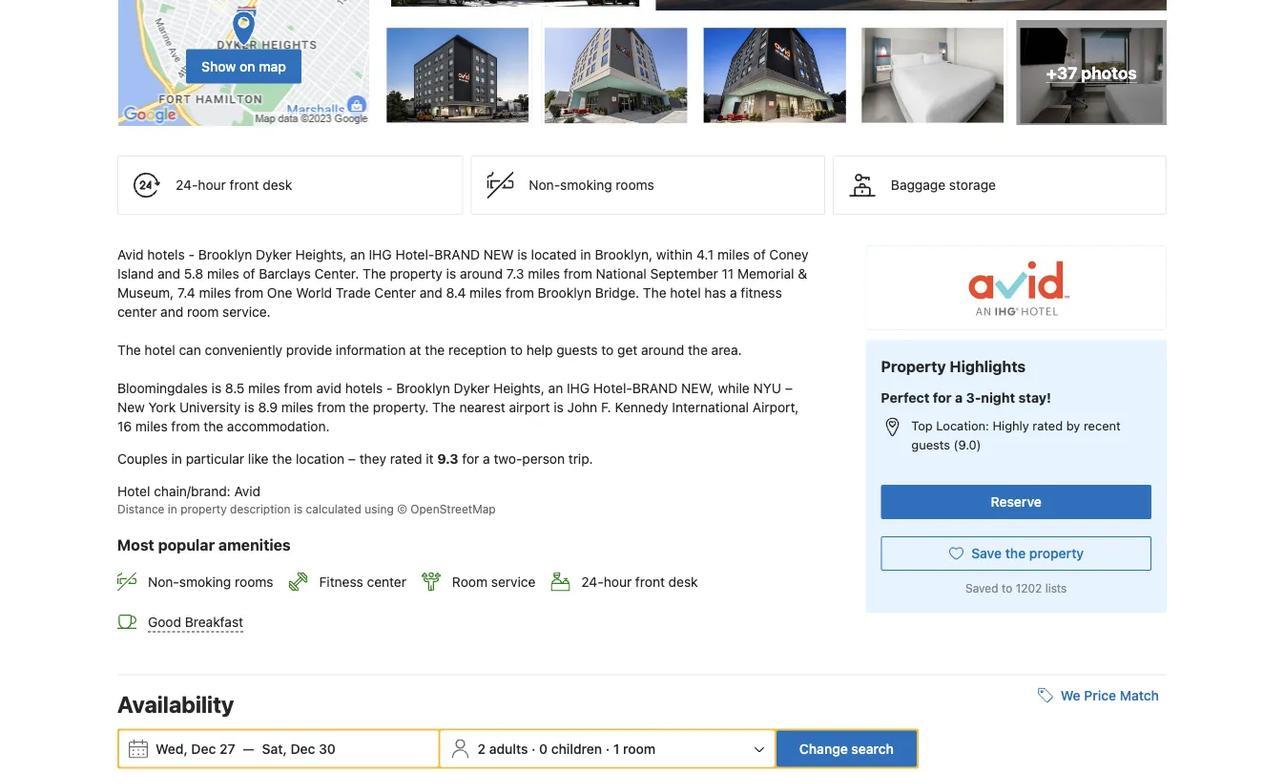 Task type: locate. For each thing, give the bounding box(es) containing it.
0 vertical spatial 24-
[[176, 177, 198, 193]]

1 vertical spatial in
[[171, 451, 182, 467]]

the left area.
[[688, 342, 708, 358]]

&
[[798, 266, 808, 282]]

0 horizontal spatial of
[[243, 266, 255, 282]]

property up lists
[[1030, 545, 1084, 561]]

2 · from the left
[[606, 741, 610, 756]]

hotels right avid
[[345, 380, 383, 396]]

0 vertical spatial non-smoking rooms
[[529, 177, 655, 193]]

0 vertical spatial a
[[730, 285, 737, 301]]

recent
[[1084, 418, 1121, 433]]

trade
[[336, 285, 371, 301]]

– left they
[[348, 451, 356, 467]]

sat,
[[262, 741, 287, 756]]

for right 9.3
[[462, 451, 479, 467]]

1 horizontal spatial smoking
[[560, 177, 612, 193]]

rated left by
[[1033, 418, 1063, 433]]

service
[[491, 574, 536, 590]]

avid inside 'avid hotels - brooklyn dyker heights, an ihg hotel-brand new is located in brooklyn, within 4.1 miles of coney island and 5.8 miles of barclays center. the property is around 7.3 miles from national september 11 memorial & museum, 7.4 miles from one world trade center and 8.4 miles from brooklyn bridge. the hotel has a fitness center and room service. the hotel can conveniently provide information at the reception to help guests to get around the area. bloomingdales is 8.5 miles from avid hotels - brooklyn dyker heights, an ihg hotel-brand new, while nyu – new york university is 8.9 miles from the property. the nearest airport is john f. kennedy international airport, 16 miles from the accommodation.'
[[117, 247, 144, 263]]

0 vertical spatial ihg
[[369, 247, 392, 263]]

the
[[363, 266, 386, 282], [643, 285, 667, 301], [117, 342, 141, 358], [432, 400, 456, 415]]

save
[[972, 545, 1002, 561]]

0 horizontal spatial an
[[350, 247, 365, 263]]

1 horizontal spatial brooklyn
[[396, 380, 450, 396]]

1 horizontal spatial property
[[390, 266, 443, 282]]

is up the 7.3
[[518, 247, 528, 263]]

1 vertical spatial -
[[387, 380, 393, 396]]

- up property. at bottom left
[[387, 380, 393, 396]]

non-
[[529, 177, 560, 193], [148, 574, 179, 590]]

memorial
[[738, 266, 795, 282]]

of
[[754, 247, 766, 263], [243, 266, 255, 282]]

0 vertical spatial non-
[[529, 177, 560, 193]]

– inside 'avid hotels - brooklyn dyker heights, an ihg hotel-brand new is located in brooklyn, within 4.1 miles of coney island and 5.8 miles of barclays center. the property is around 7.3 miles from national september 11 memorial & museum, 7.4 miles from one world trade center and 8.4 miles from brooklyn bridge. the hotel has a fitness center and room service. the hotel can conveniently provide information at the reception to help guests to get around the area. bloomingdales is 8.5 miles from avid hotels - brooklyn dyker heights, an ihg hotel-brand new, while nyu – new york university is 8.9 miles from the property. the nearest airport is john f. kennedy international airport, 16 miles from the accommodation.'
[[785, 380, 793, 396]]

0 horizontal spatial hotel
[[145, 342, 175, 358]]

miles up 11
[[718, 247, 750, 263]]

0 vertical spatial guests
[[557, 342, 598, 358]]

0 horizontal spatial rated
[[390, 451, 422, 467]]

to left help
[[511, 342, 523, 358]]

0 horizontal spatial desk
[[263, 177, 292, 193]]

good breakfast
[[148, 614, 243, 629]]

0 vertical spatial center
[[117, 304, 157, 320]]

baggage storage
[[891, 177, 996, 193]]

and
[[157, 266, 180, 282], [420, 285, 443, 301], [161, 304, 183, 320]]

rooms down amenities
[[235, 574, 273, 590]]

property down chain/brand: at the left of the page
[[181, 503, 227, 516]]

in right 'couples'
[[171, 451, 182, 467]]

2 vertical spatial in
[[168, 503, 177, 516]]

bloomingdales
[[117, 380, 208, 396]]

0 horizontal spatial non-smoking rooms
[[148, 574, 273, 590]]

heights, up the airport at the bottom left
[[493, 380, 545, 396]]

2 horizontal spatial a
[[955, 390, 963, 406]]

· left 1 on the bottom left
[[606, 741, 610, 756]]

non- inside button
[[529, 177, 560, 193]]

guests inside 'avid hotels - brooklyn dyker heights, an ihg hotel-brand new is located in brooklyn, within 4.1 miles of coney island and 5.8 miles of barclays center. the property is around 7.3 miles from national september 11 memorial & museum, 7.4 miles from one world trade center and 8.4 miles from brooklyn bridge. the hotel has a fitness center and room service. the hotel can conveniently provide information at the reception to help guests to get around the area. bloomingdales is 8.5 miles from avid hotels - brooklyn dyker heights, an ihg hotel-brand new, while nyu – new york university is 8.9 miles from the property. the nearest airport is john f. kennedy international airport, 16 miles from the accommodation.'
[[557, 342, 598, 358]]

is left 8.5
[[212, 380, 222, 396]]

an up center.
[[350, 247, 365, 263]]

0 horizontal spatial ihg
[[369, 247, 392, 263]]

availability
[[117, 691, 234, 717]]

change search
[[800, 741, 894, 756]]

to left 1202
[[1002, 581, 1013, 594]]

0 vertical spatial –
[[785, 380, 793, 396]]

avid up island
[[117, 247, 144, 263]]

the left property. at bottom left
[[349, 400, 369, 415]]

– right "nyu"
[[785, 380, 793, 396]]

of left barclays
[[243, 266, 255, 282]]

0 vertical spatial rated
[[1033, 418, 1063, 433]]

1 vertical spatial ihg
[[567, 380, 590, 396]]

room
[[452, 574, 488, 590]]

24-
[[176, 177, 198, 193], [582, 574, 604, 590]]

1 horizontal spatial 24-
[[582, 574, 604, 590]]

rated inside top location: highly rated by recent guests (9.0)
[[1033, 418, 1063, 433]]

non- up good
[[148, 574, 179, 590]]

·
[[532, 741, 536, 756], [606, 741, 610, 756]]

1 horizontal spatial heights,
[[493, 380, 545, 396]]

popular
[[158, 536, 215, 554]]

in right located on the left top of page
[[581, 247, 591, 263]]

ihg up john
[[567, 380, 590, 396]]

property inside 'avid hotels - brooklyn dyker heights, an ihg hotel-brand new is located in brooklyn, within 4.1 miles of coney island and 5.8 miles of barclays center. the property is around 7.3 miles from national september 11 memorial & museum, 7.4 miles from one world trade center and 8.4 miles from brooklyn bridge. the hotel has a fitness center and room service. the hotel can conveniently provide information at the reception to help guests to get around the area. bloomingdales is 8.5 miles from avid hotels - brooklyn dyker heights, an ihg hotel-brand new, while nyu – new york university is 8.9 miles from the property. the nearest airport is john f. kennedy international airport, 16 miles from the accommodation.'
[[390, 266, 443, 282]]

a inside 'avid hotels - brooklyn dyker heights, an ihg hotel-brand new is located in brooklyn, within 4.1 miles of coney island and 5.8 miles of barclays center. the property is around 7.3 miles from national september 11 memorial & museum, 7.4 miles from one world trade center and 8.4 miles from brooklyn bridge. the hotel has a fitness center and room service. the hotel can conveniently provide information at the reception to help guests to get around the area. bloomingdales is 8.5 miles from avid hotels - brooklyn dyker heights, an ihg hotel-brand new, while nyu – new york university is 8.9 miles from the property. the nearest airport is john f. kennedy international airport, 16 miles from the accommodation.'
[[730, 285, 737, 301]]

hotel- up f.
[[594, 380, 633, 396]]

center down museum,
[[117, 304, 157, 320]]

is left calculated
[[294, 503, 303, 516]]

guests right help
[[557, 342, 598, 358]]

brand up kennedy
[[633, 380, 678, 396]]

0 horizontal spatial front
[[230, 177, 259, 193]]

0 vertical spatial in
[[581, 247, 591, 263]]

brooklyn up 5.8
[[198, 247, 252, 263]]

1 horizontal spatial to
[[602, 342, 614, 358]]

person
[[522, 451, 565, 467]]

center right fitness
[[367, 574, 407, 590]]

the right save
[[1006, 545, 1026, 561]]

-
[[189, 247, 195, 263], [387, 380, 393, 396]]

center.
[[314, 266, 359, 282]]

1 horizontal spatial center
[[367, 574, 407, 590]]

rooms up brooklyn, at the top
[[616, 177, 655, 193]]

- up 5.8
[[189, 247, 195, 263]]

wed, dec 27 button
[[148, 732, 243, 766]]

0 vertical spatial desk
[[263, 177, 292, 193]]

0 horizontal spatial guests
[[557, 342, 598, 358]]

1 horizontal spatial a
[[730, 285, 737, 301]]

for left 3-
[[933, 390, 952, 406]]

an up the airport at the bottom left
[[548, 380, 563, 396]]

nyu
[[754, 380, 782, 396]]

dyker up barclays
[[256, 247, 292, 263]]

0 horizontal spatial brooklyn
[[198, 247, 252, 263]]

smoking up located on the left top of page
[[560, 177, 612, 193]]

the down university
[[204, 419, 223, 434]]

lists
[[1046, 581, 1067, 594]]

0 horizontal spatial for
[[462, 451, 479, 467]]

0 horizontal spatial ·
[[532, 741, 536, 756]]

16
[[117, 419, 132, 434]]

brooklyn up property. at bottom left
[[396, 380, 450, 396]]

rated left it
[[390, 451, 422, 467]]

adults
[[489, 741, 528, 756]]

an
[[350, 247, 365, 263], [548, 380, 563, 396]]

non-smoking rooms
[[529, 177, 655, 193], [148, 574, 273, 590]]

a left two-
[[483, 451, 490, 467]]

1 horizontal spatial hotel-
[[594, 380, 633, 396]]

photos
[[1082, 63, 1137, 82]]

miles down york
[[135, 419, 168, 434]]

property inside dropdown button
[[1030, 545, 1084, 561]]

1 vertical spatial non-smoking rooms
[[148, 574, 273, 590]]

0 horizontal spatial avid
[[117, 247, 144, 263]]

wed, dec 27 — sat, dec 30
[[156, 741, 336, 756]]

hotel down september
[[670, 285, 701, 301]]

around right get
[[641, 342, 685, 358]]

1 vertical spatial hotel
[[145, 342, 175, 358]]

a
[[730, 285, 737, 301], [955, 390, 963, 406], [483, 451, 490, 467]]

particular
[[186, 451, 244, 467]]

0 vertical spatial hotels
[[147, 247, 185, 263]]

nearest
[[460, 400, 506, 415]]

1 vertical spatial rated
[[390, 451, 422, 467]]

hotel left can
[[145, 342, 175, 358]]

1 horizontal spatial guests
[[912, 437, 951, 452]]

two-
[[494, 451, 522, 467]]

1 horizontal spatial hour
[[604, 574, 632, 590]]

guests down 'top'
[[912, 437, 951, 452]]

while
[[718, 380, 750, 396]]

hotel
[[670, 285, 701, 301], [145, 342, 175, 358]]

0 horizontal spatial a
[[483, 451, 490, 467]]

1 vertical spatial room
[[623, 741, 656, 756]]

ihg up center
[[369, 247, 392, 263]]

0 horizontal spatial center
[[117, 304, 157, 320]]

ihg
[[369, 247, 392, 263], [567, 380, 590, 396]]

2 horizontal spatial property
[[1030, 545, 1084, 561]]

miles
[[718, 247, 750, 263], [207, 266, 239, 282], [528, 266, 560, 282], [199, 285, 231, 301], [470, 285, 502, 301], [248, 380, 280, 396], [281, 400, 314, 415], [135, 419, 168, 434]]

5.8
[[184, 266, 203, 282]]

non-smoking rooms down most popular amenities
[[148, 574, 273, 590]]

avid
[[316, 380, 342, 396]]

0 vertical spatial and
[[157, 266, 180, 282]]

change
[[800, 741, 848, 756]]

24- right 'service'
[[582, 574, 604, 590]]

1 horizontal spatial desk
[[669, 574, 698, 590]]

room down 7.4
[[187, 304, 219, 320]]

non-smoking rooms button
[[471, 156, 826, 215]]

1 vertical spatial property
[[181, 503, 227, 516]]

hotel
[[117, 484, 150, 499]]

breakfast
[[185, 614, 243, 629]]

1 vertical spatial hour
[[604, 574, 632, 590]]

8.5
[[225, 380, 245, 396]]

non- up located on the left top of page
[[529, 177, 560, 193]]

perfect for a 3-night stay!
[[881, 390, 1052, 406]]

around down the new
[[460, 266, 503, 282]]

heights, up center.
[[295, 247, 347, 263]]

dyker up nearest
[[454, 380, 490, 396]]

center inside 'avid hotels - brooklyn dyker heights, an ihg hotel-brand new is located in brooklyn, within 4.1 miles of coney island and 5.8 miles of barclays center. the property is around 7.3 miles from national september 11 memorial & museum, 7.4 miles from one world trade center and 8.4 miles from brooklyn bridge. the hotel has a fitness center and room service. the hotel can conveniently provide information at the reception to help guests to get around the area. bloomingdales is 8.5 miles from avid hotels - brooklyn dyker heights, an ihg hotel-brand new, while nyu – new york university is 8.9 miles from the property. the nearest airport is john f. kennedy international airport, 16 miles from the accommodation.'
[[117, 304, 157, 320]]

0 horizontal spatial hour
[[198, 177, 226, 193]]

smoking down most popular amenities
[[179, 574, 231, 590]]

children
[[551, 741, 602, 756]]

miles down located on the left top of page
[[528, 266, 560, 282]]

brooklyn down located on the left top of page
[[538, 285, 592, 301]]

to left get
[[602, 342, 614, 358]]

8.9
[[258, 400, 278, 415]]

0 horizontal spatial dec
[[191, 741, 216, 756]]

hotel- up center
[[396, 247, 435, 263]]

avid up description in the left of the page
[[234, 484, 261, 499]]

couples in particular like the location – they rated it 9.3 for a two-person trip.
[[117, 451, 593, 467]]

room right 1 on the bottom left
[[623, 741, 656, 756]]

hotels up 5.8
[[147, 247, 185, 263]]

and left "8.4"
[[420, 285, 443, 301]]

a right has
[[730, 285, 737, 301]]

guests
[[557, 342, 598, 358], [912, 437, 951, 452]]

most popular amenities
[[117, 536, 291, 554]]

2 adults · 0 children · 1 room button
[[442, 731, 773, 767]]

0 vertical spatial property
[[390, 266, 443, 282]]

desk
[[263, 177, 292, 193], [669, 574, 698, 590]]

center
[[117, 304, 157, 320], [367, 574, 407, 590]]

front inside button
[[230, 177, 259, 193]]

miles right "8.4"
[[470, 285, 502, 301]]

1 vertical spatial avid
[[234, 484, 261, 499]]

0 vertical spatial hour
[[198, 177, 226, 193]]

1 horizontal spatial dec
[[291, 741, 315, 756]]

1 horizontal spatial around
[[641, 342, 685, 358]]

0 vertical spatial -
[[189, 247, 195, 263]]

highly
[[993, 418, 1030, 433]]

calculated
[[306, 503, 362, 516]]

1 horizontal spatial hotel
[[670, 285, 701, 301]]

dec left 27 on the bottom left of page
[[191, 741, 216, 756]]

reserve button
[[881, 485, 1152, 519]]

change search button
[[777, 731, 917, 767]]

of up memorial
[[754, 247, 766, 263]]

dec left 30
[[291, 741, 315, 756]]

to
[[511, 342, 523, 358], [602, 342, 614, 358], [1002, 581, 1013, 594]]

0 vertical spatial rooms
[[616, 177, 655, 193]]

1 vertical spatial around
[[641, 342, 685, 358]]

chain/brand:
[[154, 484, 231, 499]]

highlights
[[950, 358, 1026, 376]]

and left 5.8
[[157, 266, 180, 282]]

smoking inside button
[[560, 177, 612, 193]]

2 dec from the left
[[291, 741, 315, 756]]

1 horizontal spatial hotels
[[345, 380, 383, 396]]

1 horizontal spatial rated
[[1033, 418, 1063, 433]]

2 vertical spatial property
[[1030, 545, 1084, 561]]

dec
[[191, 741, 216, 756], [291, 741, 315, 756]]

property up center
[[390, 266, 443, 282]]

0 vertical spatial room
[[187, 304, 219, 320]]

a left 3-
[[955, 390, 963, 406]]

1 horizontal spatial –
[[785, 380, 793, 396]]

around
[[460, 266, 503, 282], [641, 342, 685, 358]]

0 horizontal spatial to
[[511, 342, 523, 358]]

avid
[[117, 247, 144, 263], [234, 484, 261, 499]]

reserve
[[991, 494, 1042, 510]]

distance
[[117, 503, 165, 516]]

and down 7.4
[[161, 304, 183, 320]]

24-hour front desk button
[[117, 156, 463, 215]]

7.3
[[507, 266, 524, 282]]

brand up "8.4"
[[435, 247, 480, 263]]

in down chain/brand: at the left of the page
[[168, 503, 177, 516]]

1 horizontal spatial ·
[[606, 741, 610, 756]]

· left 0
[[532, 741, 536, 756]]

©
[[397, 503, 407, 516]]

it
[[426, 451, 434, 467]]

0 horizontal spatial rooms
[[235, 574, 273, 590]]

1 horizontal spatial non-
[[529, 177, 560, 193]]

the up center
[[363, 266, 386, 282]]

baggage
[[891, 177, 946, 193]]

1 vertical spatial brooklyn
[[538, 285, 592, 301]]

for
[[933, 390, 952, 406], [462, 451, 479, 467]]

0 horizontal spatial room
[[187, 304, 219, 320]]

description
[[230, 503, 291, 516]]

+37 photos link
[[1017, 20, 1167, 125]]

rooms inside button
[[616, 177, 655, 193]]

couples
[[117, 451, 168, 467]]

1 horizontal spatial rooms
[[616, 177, 655, 193]]

world
[[296, 285, 332, 301]]

0 vertical spatial 24-hour front desk
[[176, 177, 292, 193]]

rooms
[[616, 177, 655, 193], [235, 574, 273, 590]]

miles up 8.9
[[248, 380, 280, 396]]

24- up 5.8
[[176, 177, 198, 193]]

1 horizontal spatial of
[[754, 247, 766, 263]]

john
[[568, 400, 598, 415]]

non-smoking rooms up brooklyn, at the top
[[529, 177, 655, 193]]

using
[[365, 503, 394, 516]]



Task type: describe. For each thing, give the bounding box(es) containing it.
save the property button
[[881, 536, 1152, 571]]

they
[[360, 451, 386, 467]]

wed,
[[156, 741, 188, 756]]

avid hotels - brooklyn dyker heights, an ihg hotel-brand new is located in brooklyn, within 4.1 miles of coney island and 5.8 miles of barclays center. the property is around 7.3 miles from national september 11 memorial & museum, 7.4 miles from one world trade center and 8.4 miles from brooklyn bridge. the hotel has a fitness center and room service. the hotel can conveniently provide information at the reception to help guests to get around the area. bloomingdales is 8.5 miles from avid hotels - brooklyn dyker heights, an ihg hotel-brand new, while nyu – new york university is 8.9 miles from the property. the nearest airport is john f. kennedy international airport, 16 miles from the accommodation.
[[117, 247, 813, 434]]

from down the 7.3
[[506, 285, 534, 301]]

miles right 5.8
[[207, 266, 239, 282]]

top
[[912, 418, 933, 433]]

one
[[267, 285, 292, 301]]

perfect
[[881, 390, 930, 406]]

+37 photos
[[1047, 63, 1137, 82]]

+37
[[1047, 63, 1078, 82]]

0 vertical spatial dyker
[[256, 247, 292, 263]]

accommodation.
[[227, 419, 330, 434]]

the right like
[[272, 451, 292, 467]]

2
[[478, 741, 486, 756]]

september
[[651, 266, 718, 282]]

the down september
[[643, 285, 667, 301]]

in inside "hotel chain/brand: avid distance in property description is calculated using © openstreetmap"
[[168, 503, 177, 516]]

national
[[596, 266, 647, 282]]

is inside "hotel chain/brand: avid distance in property description is calculated using © openstreetmap"
[[294, 503, 303, 516]]

avid inside "hotel chain/brand: avid distance in property description is calculated using © openstreetmap"
[[234, 484, 261, 499]]

2 adults · 0 children · 1 room
[[478, 741, 656, 756]]

like
[[248, 451, 269, 467]]

show on map
[[201, 58, 286, 74]]

the inside dropdown button
[[1006, 545, 1026, 561]]

1
[[613, 741, 620, 756]]

1 dec from the left
[[191, 741, 216, 756]]

0 vertical spatial brand
[[435, 247, 480, 263]]

within
[[657, 247, 693, 263]]

hotel chain/brand: avid distance in property description is calculated using © openstreetmap
[[117, 484, 496, 516]]

1 horizontal spatial dyker
[[454, 380, 490, 396]]

24- inside 24-hour front desk button
[[176, 177, 198, 193]]

2 horizontal spatial to
[[1002, 581, 1013, 594]]

1 horizontal spatial ihg
[[567, 380, 590, 396]]

new
[[484, 247, 514, 263]]

reception
[[449, 342, 507, 358]]

room inside dropdown button
[[623, 741, 656, 756]]

from down located on the left top of page
[[564, 266, 593, 282]]

location:
[[937, 418, 990, 433]]

8.4
[[446, 285, 466, 301]]

from up service.
[[235, 285, 264, 301]]

hour inside button
[[198, 177, 226, 193]]

0 horizontal spatial smoking
[[179, 574, 231, 590]]

2 horizontal spatial brooklyn
[[538, 285, 592, 301]]

baggage storage button
[[833, 156, 1167, 215]]

1 vertical spatial and
[[420, 285, 443, 301]]

by
[[1067, 418, 1081, 433]]

openstreetmap
[[411, 503, 496, 516]]

1 horizontal spatial for
[[933, 390, 952, 406]]

4.1
[[697, 247, 714, 263]]

1 vertical spatial a
[[955, 390, 963, 406]]

information
[[336, 342, 406, 358]]

the up the bloomingdales
[[117, 342, 141, 358]]

1 vertical spatial hotel-
[[594, 380, 633, 396]]

2 vertical spatial and
[[161, 304, 183, 320]]

storage
[[950, 177, 996, 193]]

9.3
[[438, 451, 459, 467]]

3-
[[966, 390, 982, 406]]

0 vertical spatial around
[[460, 266, 503, 282]]

7.4
[[178, 285, 195, 301]]

0 vertical spatial of
[[754, 247, 766, 263]]

help
[[527, 342, 553, 358]]

2 vertical spatial brooklyn
[[396, 380, 450, 396]]

airport,
[[753, 400, 799, 415]]

0 horizontal spatial –
[[348, 451, 356, 467]]

the left nearest
[[432, 400, 456, 415]]

international
[[672, 400, 749, 415]]

property highlights
[[881, 358, 1026, 376]]

0 horizontal spatial hotels
[[147, 247, 185, 263]]

from left avid
[[284, 380, 313, 396]]

show
[[201, 58, 236, 74]]

kennedy
[[615, 400, 669, 415]]

is up "8.4"
[[446, 266, 456, 282]]

1 vertical spatial 24-hour front desk
[[582, 574, 698, 590]]

top location: highly rated by recent guests (9.0)
[[912, 418, 1121, 452]]

1 · from the left
[[532, 741, 536, 756]]

24-hour front desk inside 24-hour front desk button
[[176, 177, 292, 193]]

map
[[259, 58, 286, 74]]

0 vertical spatial an
[[350, 247, 365, 263]]

the right "at"
[[425, 342, 445, 358]]

new
[[117, 400, 145, 415]]

get
[[618, 342, 638, 358]]

from down avid
[[317, 400, 346, 415]]

non-smoking rooms inside button
[[529, 177, 655, 193]]

—
[[243, 741, 255, 756]]

1 vertical spatial of
[[243, 266, 255, 282]]

match
[[1120, 687, 1160, 703]]

barclays
[[259, 266, 311, 282]]

1 vertical spatial for
[[462, 451, 479, 467]]

27
[[220, 741, 235, 756]]

1 vertical spatial an
[[548, 380, 563, 396]]

is left 8.9
[[245, 400, 255, 415]]

11
[[722, 266, 734, 282]]

from down york
[[171, 419, 200, 434]]

room service
[[452, 574, 536, 590]]

1 vertical spatial non-
[[148, 574, 179, 590]]

avid image
[[967, 260, 1071, 317]]

we
[[1061, 687, 1081, 703]]

stay!
[[1019, 390, 1052, 406]]

0
[[539, 741, 548, 756]]

1 vertical spatial desk
[[669, 574, 698, 590]]

has
[[705, 285, 727, 301]]

fitness
[[741, 285, 782, 301]]

0 horizontal spatial hotel-
[[396, 247, 435, 263]]

in inside 'avid hotels - brooklyn dyker heights, an ihg hotel-brand new is located in brooklyn, within 4.1 miles of coney island and 5.8 miles of barclays center. the property is around 7.3 miles from national september 11 memorial & museum, 7.4 miles from one world trade center and 8.4 miles from brooklyn bridge. the hotel has a fitness center and room service. the hotel can conveniently provide information at the reception to help guests to get around the area. bloomingdales is 8.5 miles from avid hotels - brooklyn dyker heights, an ihg hotel-brand new, while nyu – new york university is 8.9 miles from the property. the nearest airport is john f. kennedy international airport, 16 miles from the accommodation.'
[[581, 247, 591, 263]]

we price match
[[1061, 687, 1160, 703]]

york
[[148, 400, 176, 415]]

0 vertical spatial hotel
[[670, 285, 701, 301]]

saved
[[966, 581, 999, 594]]

room inside 'avid hotels - brooklyn dyker heights, an ihg hotel-brand new is located in brooklyn, within 4.1 miles of coney island and 5.8 miles of barclays center. the property is around 7.3 miles from national september 11 memorial & museum, 7.4 miles from one world trade center and 8.4 miles from brooklyn bridge. the hotel has a fitness center and room service. the hotel can conveniently provide information at the reception to help guests to get around the area. bloomingdales is 8.5 miles from avid hotels - brooklyn dyker heights, an ihg hotel-brand new, while nyu – new york university is 8.9 miles from the property. the nearest airport is john f. kennedy international airport, 16 miles from the accommodation.'
[[187, 304, 219, 320]]

we price match button
[[1031, 678, 1167, 713]]

1 vertical spatial center
[[367, 574, 407, 590]]

is left john
[[554, 400, 564, 415]]

1 vertical spatial rooms
[[235, 574, 273, 590]]

0 horizontal spatial -
[[189, 247, 195, 263]]

desk inside 24-hour front desk button
[[263, 177, 292, 193]]

miles down 5.8
[[199, 285, 231, 301]]

1 horizontal spatial brand
[[633, 380, 678, 396]]

airport
[[509, 400, 550, 415]]

location
[[296, 451, 345, 467]]

1 vertical spatial heights,
[[493, 380, 545, 396]]

1 horizontal spatial -
[[387, 380, 393, 396]]

university
[[179, 400, 241, 415]]

1 horizontal spatial front
[[636, 574, 665, 590]]

coney
[[770, 247, 809, 263]]

bridge.
[[595, 285, 640, 301]]

0 vertical spatial heights,
[[295, 247, 347, 263]]

can
[[179, 342, 201, 358]]

30
[[319, 741, 336, 756]]

saved to 1202 lists
[[966, 581, 1067, 594]]

guests inside top location: highly rated by recent guests (9.0)
[[912, 437, 951, 452]]

trip.
[[569, 451, 593, 467]]

property inside "hotel chain/brand: avid distance in property description is calculated using © openstreetmap"
[[181, 503, 227, 516]]

fitness center
[[319, 574, 407, 590]]

property
[[881, 358, 946, 376]]

miles up accommodation.
[[281, 400, 314, 415]]

0 vertical spatial brooklyn
[[198, 247, 252, 263]]



Task type: vqa. For each thing, say whether or not it's contained in the screenshot.
right room
yes



